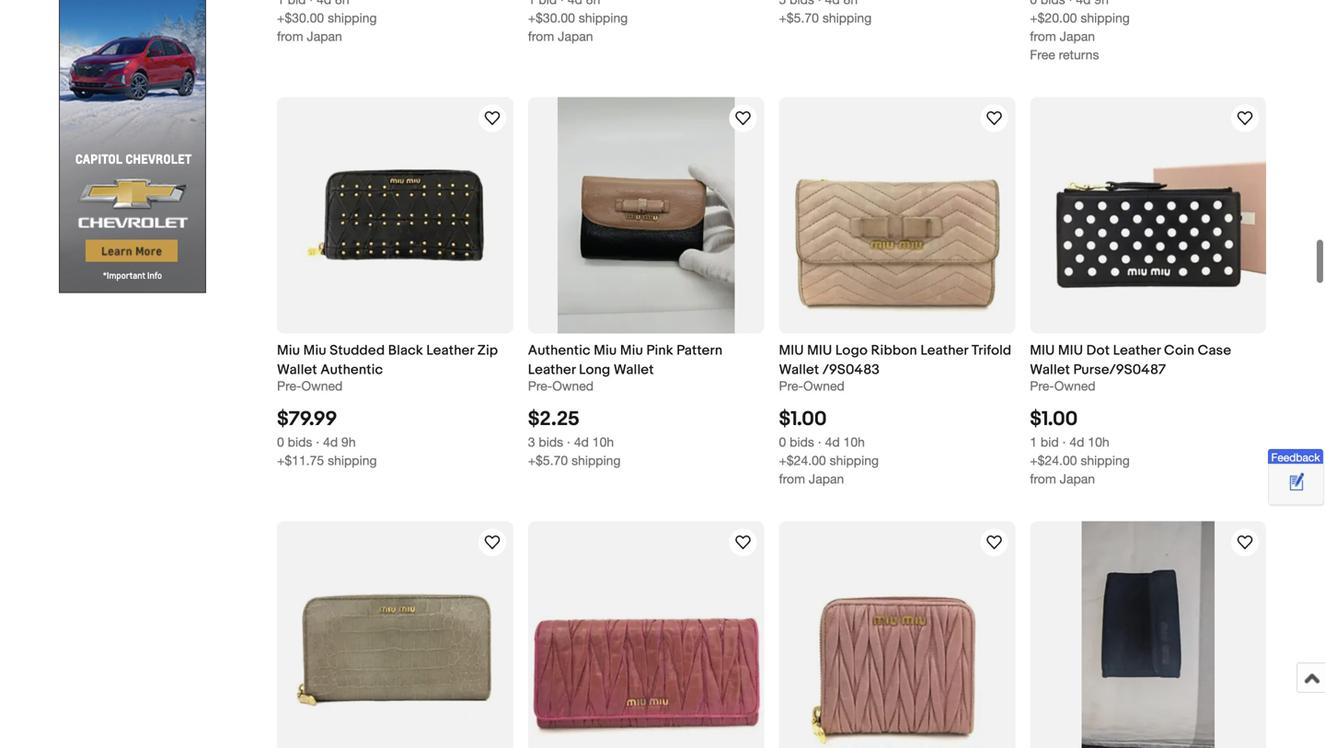 Task type: describe. For each thing, give the bounding box(es) containing it.
japan inside $1.00 0 bids · 4d 10h +$24.00 shipping from japan
[[809, 471, 844, 487]]

watch miu miu studded black leather zip wallet authentic image
[[481, 107, 503, 129]]

advertisement region
[[59, 0, 206, 293]]

logo
[[836, 342, 868, 359]]

miu miu dot leather coin case wallet purse/9s0487 link
[[1030, 341, 1267, 378]]

miu miu gather leather long bifold wallet/9s0479 image
[[528, 522, 765, 748]]

wallet for miu miu studded black leather zip wallet authentic
[[277, 362, 317, 378]]

free
[[1030, 47, 1056, 62]]

black
[[388, 342, 423, 359]]

long
[[579, 362, 611, 378]]

10h for miu miu logo ribbon leather trifold wallet /9s0483
[[844, 435, 865, 450]]

coin
[[1165, 342, 1195, 359]]

shipping inside $1.00 1 bid · 4d 10h +$24.00 shipping from japan
[[1081, 453, 1130, 468]]

trifold
[[972, 342, 1012, 359]]

miu miu studded black leather zip wallet authentic link
[[277, 341, 513, 378]]

watch miu miu gather leather bifold wallet/9s0484 image
[[983, 532, 1005, 554]]

wallet for miu miu logo ribbon leather trifold wallet /9s0483
[[779, 362, 820, 378]]

owned for wallet
[[553, 378, 594, 393]]

authentic miu miu pink pattern leather long wallet image
[[558, 97, 735, 334]]

+$20.00 shipping from japan free returns
[[1030, 10, 1130, 62]]

pre- for miu miu dot leather coin case wallet purse/9s0487
[[1030, 378, 1055, 393]]

2 +$30.00 shipping from japan from the left
[[528, 10, 628, 44]]

0 for $79.99
[[277, 435, 284, 450]]

feedback
[[1272, 451, 1321, 464]]

1 miu from the left
[[277, 342, 300, 359]]

miu miu crocodile embossed leather zip long wallet/9s0482 image
[[277, 522, 513, 748]]

pre- for miu miu studded black leather zip wallet authentic
[[277, 378, 301, 393]]

shipping inside +$20.00 shipping from japan free returns
[[1081, 10, 1130, 25]]

watch miu miu logo ribbon leather trifold wallet /9s0483 image
[[983, 107, 1005, 129]]

owned for authentic
[[301, 378, 343, 393]]

bids for $79.99
[[288, 435, 312, 450]]

shipping inside $79.99 0 bids · 4d 9h +$11.75 shipping
[[328, 453, 377, 468]]

· for $1.00 0 bids · 4d 10h +$24.00 shipping from japan
[[818, 435, 822, 450]]

2 miu from the left
[[808, 342, 833, 359]]

watch miu miu black wallet image
[[1234, 532, 1257, 554]]

10h for miu miu dot leather coin case wallet purse/9s0487
[[1088, 435, 1110, 450]]

miu miu dot leather coin case wallet purse/9s0487 image
[[1030, 97, 1267, 334]]

$1.00 1 bid · 4d 10h +$24.00 shipping from japan
[[1030, 407, 1130, 487]]

shipping inside $2.25 3 bids · 4d 10h +$5.70 shipping
[[572, 453, 621, 468]]

4d for $1.00 1 bid · 4d 10h +$24.00 shipping from japan
[[1070, 435, 1085, 450]]

watch miu miu crocodile embossed leather zip long wallet/9s0482 image
[[481, 532, 503, 554]]

leather inside authentic miu miu pink pattern leather long wallet pre-owned
[[528, 362, 576, 378]]

1 miu from the left
[[779, 342, 804, 359]]

miu miu studded black leather zip wallet authentic image
[[277, 97, 513, 334]]

miu miu gather leather bifold wallet/9s0484 image
[[779, 522, 1016, 748]]

miu miu dot leather coin case wallet purse/9s0487 pre-owned
[[1030, 342, 1232, 393]]

ribbon
[[871, 342, 918, 359]]

pre- for authentic miu miu pink pattern leather long wallet
[[528, 378, 553, 393]]

10h inside $2.25 3 bids · 4d 10h +$5.70 shipping
[[593, 435, 614, 450]]

studded
[[330, 342, 385, 359]]

$1.00 0 bids · 4d 10h +$24.00 shipping from japan
[[779, 407, 879, 487]]

miu miu logo ribbon leather trifold wallet /9s0483 pre-owned
[[779, 342, 1012, 393]]

4 miu from the left
[[1059, 342, 1084, 359]]

wallet for miu miu dot leather coin case wallet purse/9s0487
[[1030, 362, 1071, 378]]

leather inside miu miu logo ribbon leather trifold wallet /9s0483 pre-owned
[[921, 342, 969, 359]]

4d for $2.25 3 bids · 4d 10h +$5.70 shipping
[[574, 435, 589, 450]]

miu miu studded black leather zip wallet authentic pre-owned
[[277, 342, 498, 393]]

case
[[1198, 342, 1232, 359]]

1
[[1030, 435, 1038, 450]]

owned for purse/9s0487
[[1055, 378, 1096, 393]]

watch miu miu gather leather long bifold wallet/9s0479 image
[[732, 532, 754, 554]]

1 horizontal spatial +$5.70
[[779, 10, 819, 25]]

4d for $79.99 0 bids · 4d 9h +$11.75 shipping
[[323, 435, 338, 450]]

bid
[[1041, 435, 1059, 450]]

· for $2.25 3 bids · 4d 10h +$5.70 shipping
[[567, 435, 571, 450]]

japan inside $1.00 1 bid · 4d 10h +$24.00 shipping from japan
[[1060, 471, 1096, 487]]

returns
[[1059, 47, 1100, 62]]

2 +$30.00 from the left
[[528, 10, 575, 25]]

authentic miu miu pink pattern leather long wallet heading
[[528, 342, 723, 378]]

miu miu studded black leather zip wallet authentic heading
[[277, 342, 498, 378]]

miu miu logo ribbon leather trifold wallet /9s0483 image
[[779, 97, 1016, 334]]



Task type: vqa. For each thing, say whether or not it's contained in the screenshot.
Trifold
yes



Task type: locate. For each thing, give the bounding box(es) containing it.
from inside $1.00 1 bid · 4d 10h +$24.00 shipping from japan
[[1030, 471, 1057, 487]]

1 horizontal spatial authentic
[[528, 342, 591, 359]]

owned down dot
[[1055, 378, 1096, 393]]

authentic inside authentic miu miu pink pattern leather long wallet pre-owned
[[528, 342, 591, 359]]

3 · from the left
[[818, 435, 822, 450]]

4d down /9s0483
[[825, 435, 840, 450]]

$1.00 inside $1.00 0 bids · 4d 10h +$24.00 shipping from japan
[[779, 407, 827, 431]]

0 vertical spatial +$5.70
[[779, 10, 819, 25]]

1 horizontal spatial 0
[[779, 435, 786, 450]]

pre- inside authentic miu miu pink pattern leather long wallet pre-owned
[[528, 378, 553, 393]]

0
[[277, 435, 284, 450], [779, 435, 786, 450]]

$1.00 down /9s0483
[[779, 407, 827, 431]]

4 miu from the left
[[620, 342, 644, 359]]

owned
[[301, 378, 343, 393], [553, 378, 594, 393], [804, 378, 845, 393], [1055, 378, 1096, 393]]

4d right bid
[[1070, 435, 1085, 450]]

$79.99 0 bids · 4d 9h +$11.75 shipping
[[277, 407, 377, 468]]

+$5.70
[[779, 10, 819, 25], [528, 453, 568, 468]]

2 pre- from the left
[[528, 378, 553, 393]]

leather inside miu miu dot leather coin case wallet purse/9s0487 pre-owned
[[1114, 342, 1161, 359]]

pattern
[[677, 342, 723, 359]]

$79.99
[[277, 407, 337, 431]]

pre- for miu miu logo ribbon leather trifold wallet /9s0483
[[779, 378, 804, 393]]

10h
[[593, 435, 614, 450], [844, 435, 865, 450], [1088, 435, 1110, 450]]

0 horizontal spatial $1.00
[[779, 407, 827, 431]]

2 0 from the left
[[779, 435, 786, 450]]

wallet down pink
[[614, 362, 654, 378]]

1 wallet from the left
[[277, 362, 317, 378]]

3
[[528, 435, 535, 450]]

wallet
[[277, 362, 317, 378], [614, 362, 654, 378], [779, 362, 820, 378], [1030, 362, 1071, 378]]

2 +$24.00 from the left
[[1030, 453, 1077, 468]]

leather left long
[[528, 362, 576, 378]]

bids inside $79.99 0 bids · 4d 9h +$11.75 shipping
[[288, 435, 312, 450]]

wallet left /9s0483
[[779, 362, 820, 378]]

3 miu from the left
[[1030, 342, 1055, 359]]

1 horizontal spatial +$30.00
[[528, 10, 575, 25]]

1 0 from the left
[[277, 435, 284, 450]]

+$30.00 shipping from japan
[[277, 10, 377, 44], [528, 10, 628, 44]]

1 pre- from the left
[[277, 378, 301, 393]]

10h inside $1.00 0 bids · 4d 10h +$24.00 shipping from japan
[[844, 435, 865, 450]]

0 horizontal spatial +$30.00
[[277, 10, 324, 25]]

2 owned from the left
[[553, 378, 594, 393]]

owned up $2.25
[[553, 378, 594, 393]]

2 bids from the left
[[539, 435, 564, 450]]

2 wallet from the left
[[614, 362, 654, 378]]

miu miu dot leather coin case wallet purse/9s0487 heading
[[1030, 342, 1232, 378]]

pre- left /9s0483
[[779, 378, 804, 393]]

0 horizontal spatial +$24.00
[[779, 453, 826, 468]]

authentic down "studded"
[[321, 362, 383, 378]]

3 miu from the left
[[594, 342, 617, 359]]

purse/9s0487
[[1074, 362, 1167, 378]]

1 horizontal spatial +$30.00 shipping from japan
[[528, 10, 628, 44]]

4 pre- from the left
[[1030, 378, 1055, 393]]

0 for $1.00
[[779, 435, 786, 450]]

3 10h from the left
[[1088, 435, 1110, 450]]

$1.00 inside $1.00 1 bid · 4d 10h +$24.00 shipping from japan
[[1030, 407, 1078, 431]]

3 wallet from the left
[[779, 362, 820, 378]]

zip
[[478, 342, 498, 359]]

1 +$30.00 from the left
[[277, 10, 324, 25]]

1 horizontal spatial +$24.00
[[1030, 453, 1077, 468]]

1 $1.00 from the left
[[779, 407, 827, 431]]

2 horizontal spatial 10h
[[1088, 435, 1110, 450]]

wallet inside miu miu logo ribbon leather trifold wallet /9s0483 pre-owned
[[779, 362, 820, 378]]

4d inside $79.99 0 bids · 4d 9h +$11.75 shipping
[[323, 435, 338, 450]]

shipping
[[328, 10, 377, 25], [579, 10, 628, 25], [823, 10, 872, 25], [1081, 10, 1130, 25], [328, 453, 377, 468], [572, 453, 621, 468], [830, 453, 879, 468], [1081, 453, 1130, 468]]

owned down logo
[[804, 378, 845, 393]]

2 horizontal spatial bids
[[790, 435, 815, 450]]

3 owned from the left
[[804, 378, 845, 393]]

4 owned from the left
[[1055, 378, 1096, 393]]

+$5.70 shipping
[[779, 10, 872, 25]]

2 miu from the left
[[303, 342, 327, 359]]

authentic miu miu pink pattern leather long wallet pre-owned
[[528, 342, 723, 393]]

leather
[[427, 342, 474, 359], [921, 342, 969, 359], [1114, 342, 1161, 359], [528, 362, 576, 378]]

pre- up bid
[[1030, 378, 1055, 393]]

1 horizontal spatial 10h
[[844, 435, 865, 450]]

watch authentic miu miu pink pattern leather long wallet image
[[732, 107, 754, 129]]

4d down $2.25
[[574, 435, 589, 450]]

+$24.00 inside $1.00 0 bids · 4d 10h +$24.00 shipping from japan
[[779, 453, 826, 468]]

$1.00 up bid
[[1030, 407, 1078, 431]]

bids inside $2.25 3 bids · 4d 10h +$5.70 shipping
[[539, 435, 564, 450]]

4d
[[323, 435, 338, 450], [574, 435, 589, 450], [825, 435, 840, 450], [1070, 435, 1085, 450]]

wallet inside miu miu studded black leather zip wallet authentic pre-owned
[[277, 362, 317, 378]]

miu
[[277, 342, 300, 359], [303, 342, 327, 359], [594, 342, 617, 359], [620, 342, 644, 359]]

0 horizontal spatial bids
[[288, 435, 312, 450]]

wallet inside miu miu dot leather coin case wallet purse/9s0487 pre-owned
[[1030, 362, 1071, 378]]

+$11.75
[[277, 453, 324, 468]]

·
[[316, 435, 320, 450], [567, 435, 571, 450], [818, 435, 822, 450], [1063, 435, 1066, 450]]

+$24.00 for purse/9s0487
[[1030, 453, 1077, 468]]

1 +$24.00 from the left
[[779, 453, 826, 468]]

+$24.00
[[779, 453, 826, 468], [1030, 453, 1077, 468]]

japan inside +$20.00 shipping from japan free returns
[[1060, 29, 1096, 44]]

wallet inside authentic miu miu pink pattern leather long wallet pre-owned
[[614, 362, 654, 378]]

from
[[277, 29, 303, 44], [528, 29, 554, 44], [1030, 29, 1057, 44], [779, 471, 806, 487], [1030, 471, 1057, 487]]

$1.00 for /9s0483
[[779, 407, 827, 431]]

authentic inside miu miu studded black leather zip wallet authentic pre-owned
[[321, 362, 383, 378]]

$2.25 3 bids · 4d 10h +$5.70 shipping
[[528, 407, 621, 468]]

watch miu miu dot leather coin case wallet purse/9s0487 image
[[1234, 107, 1257, 129]]

owned up $79.99
[[301, 378, 343, 393]]

2 $1.00 from the left
[[1030, 407, 1078, 431]]

pre- up $79.99
[[277, 378, 301, 393]]

10h down /9s0483
[[844, 435, 865, 450]]

4d for $1.00 0 bids · 4d 10h +$24.00 shipping from japan
[[825, 435, 840, 450]]

pre- up $2.25
[[528, 378, 553, 393]]

4d inside $1.00 0 bids · 4d 10h +$24.00 shipping from japan
[[825, 435, 840, 450]]

bids for $2.25
[[539, 435, 564, 450]]

· inside $2.25 3 bids · 4d 10h +$5.70 shipping
[[567, 435, 571, 450]]

3 pre- from the left
[[779, 378, 804, 393]]

· inside $1.00 1 bid · 4d 10h +$24.00 shipping from japan
[[1063, 435, 1066, 450]]

4d inside $1.00 1 bid · 4d 10h +$24.00 shipping from japan
[[1070, 435, 1085, 450]]

10h right bid
[[1088, 435, 1110, 450]]

10h inside $1.00 1 bid · 4d 10h +$24.00 shipping from japan
[[1088, 435, 1110, 450]]

1 bids from the left
[[288, 435, 312, 450]]

from inside +$20.00 shipping from japan free returns
[[1030, 29, 1057, 44]]

miu miu black wallet image
[[1082, 522, 1215, 748]]

wallet left purse/9s0487 at the right of the page
[[1030, 362, 1071, 378]]

· for $79.99 0 bids · 4d 9h +$11.75 shipping
[[316, 435, 320, 450]]

/9s0483
[[823, 362, 880, 378]]

0 horizontal spatial 10h
[[593, 435, 614, 450]]

bids inside $1.00 0 bids · 4d 10h +$24.00 shipping from japan
[[790, 435, 815, 450]]

1 +$30.00 shipping from japan from the left
[[277, 10, 377, 44]]

leather up purse/9s0487 at the right of the page
[[1114, 342, 1161, 359]]

0 horizontal spatial 0
[[277, 435, 284, 450]]

shipping inside $1.00 0 bids · 4d 10h +$24.00 shipping from japan
[[830, 453, 879, 468]]

dot
[[1087, 342, 1110, 359]]

pre- inside miu miu logo ribbon leather trifold wallet /9s0483 pre-owned
[[779, 378, 804, 393]]

+$30.00
[[277, 10, 324, 25], [528, 10, 575, 25]]

10h right "3" in the bottom of the page
[[593, 435, 614, 450]]

0 vertical spatial authentic
[[528, 342, 591, 359]]

owned inside miu miu studded black leather zip wallet authentic pre-owned
[[301, 378, 343, 393]]

9h
[[342, 435, 356, 450]]

leather left trifold
[[921, 342, 969, 359]]

authentic miu miu pink pattern leather long wallet link
[[528, 341, 765, 378]]

1 10h from the left
[[593, 435, 614, 450]]

1 vertical spatial +$5.70
[[528, 453, 568, 468]]

· for $1.00 1 bid · 4d 10h +$24.00 shipping from japan
[[1063, 435, 1066, 450]]

$2.25
[[528, 407, 580, 431]]

1 vertical spatial authentic
[[321, 362, 383, 378]]

miu miu logo ribbon leather trifold wallet /9s0483 link
[[779, 341, 1016, 378]]

japan
[[307, 29, 342, 44], [558, 29, 593, 44], [1060, 29, 1096, 44], [809, 471, 844, 487], [1060, 471, 1096, 487]]

3 4d from the left
[[825, 435, 840, 450]]

1 4d from the left
[[323, 435, 338, 450]]

+$5.70 inside $2.25 3 bids · 4d 10h +$5.70 shipping
[[528, 453, 568, 468]]

4d inside $2.25 3 bids · 4d 10h +$5.70 shipping
[[574, 435, 589, 450]]

leather inside miu miu studded black leather zip wallet authentic pre-owned
[[427, 342, 474, 359]]

owned inside authentic miu miu pink pattern leather long wallet pre-owned
[[553, 378, 594, 393]]

owned inside miu miu logo ribbon leather trifold wallet /9s0483 pre-owned
[[804, 378, 845, 393]]

miu miu logo ribbon leather trifold wallet /9s0483 heading
[[779, 342, 1012, 378]]

0 horizontal spatial +$5.70
[[528, 453, 568, 468]]

4 wallet from the left
[[1030, 362, 1071, 378]]

+$24.00 inside $1.00 1 bid · 4d 10h +$24.00 shipping from japan
[[1030, 453, 1077, 468]]

pink
[[647, 342, 674, 359]]

2 4d from the left
[[574, 435, 589, 450]]

1 horizontal spatial bids
[[539, 435, 564, 450]]

· inside $79.99 0 bids · 4d 9h +$11.75 shipping
[[316, 435, 320, 450]]

+$20.00
[[1030, 10, 1077, 25]]

2 · from the left
[[567, 435, 571, 450]]

pre- inside miu miu dot leather coin case wallet purse/9s0487 pre-owned
[[1030, 378, 1055, 393]]

2 10h from the left
[[844, 435, 865, 450]]

pre- inside miu miu studded black leather zip wallet authentic pre-owned
[[277, 378, 301, 393]]

authentic
[[528, 342, 591, 359], [321, 362, 383, 378]]

0 inside $1.00 0 bids · 4d 10h +$24.00 shipping from japan
[[779, 435, 786, 450]]

0 inside $79.99 0 bids · 4d 9h +$11.75 shipping
[[277, 435, 284, 450]]

0 horizontal spatial authentic
[[321, 362, 383, 378]]

4 4d from the left
[[1070, 435, 1085, 450]]

0 horizontal spatial +$30.00 shipping from japan
[[277, 10, 377, 44]]

$1.00
[[779, 407, 827, 431], [1030, 407, 1078, 431]]

4d left 9h
[[323, 435, 338, 450]]

miu
[[779, 342, 804, 359], [808, 342, 833, 359], [1030, 342, 1055, 359], [1059, 342, 1084, 359]]

leather left zip
[[427, 342, 474, 359]]

owned inside miu miu dot leather coin case wallet purse/9s0487 pre-owned
[[1055, 378, 1096, 393]]

· inside $1.00 0 bids · 4d 10h +$24.00 shipping from japan
[[818, 435, 822, 450]]

3 bids from the left
[[790, 435, 815, 450]]

bids
[[288, 435, 312, 450], [539, 435, 564, 450], [790, 435, 815, 450]]

1 owned from the left
[[301, 378, 343, 393]]

owned for /9s0483
[[804, 378, 845, 393]]

pre-
[[277, 378, 301, 393], [528, 378, 553, 393], [779, 378, 804, 393], [1030, 378, 1055, 393]]

4 · from the left
[[1063, 435, 1066, 450]]

$1.00 for purse/9s0487
[[1030, 407, 1078, 431]]

+$24.00 for /9s0483
[[779, 453, 826, 468]]

from inside $1.00 0 bids · 4d 10h +$24.00 shipping from japan
[[779, 471, 806, 487]]

1 horizontal spatial $1.00
[[1030, 407, 1078, 431]]

wallet up $79.99
[[277, 362, 317, 378]]

1 · from the left
[[316, 435, 320, 450]]

authentic up long
[[528, 342, 591, 359]]



